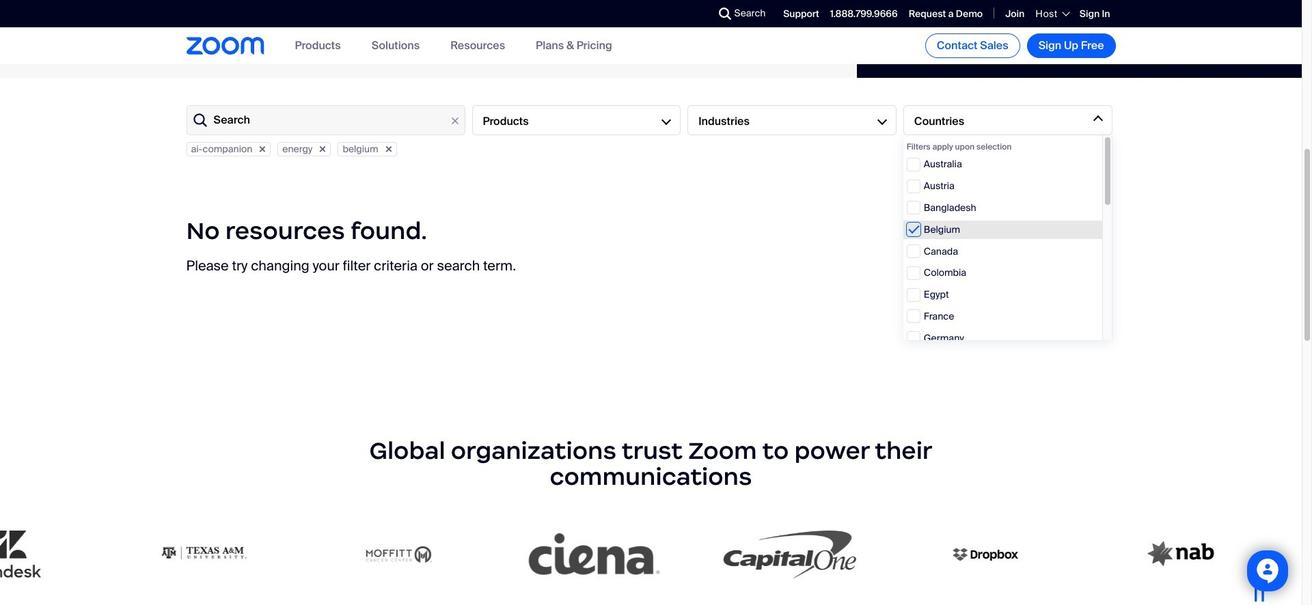 Task type: locate. For each thing, give the bounding box(es) containing it.
moffitt logo image
[[306, 531, 474, 579]]

search image
[[719, 8, 731, 20]]

ciena logo image
[[502, 531, 670, 579]]

search image
[[719, 8, 731, 20]]

capital one logo image
[[697, 531, 865, 579]]

None search field
[[669, 3, 722, 25]]

None text field
[[186, 105, 465, 135]]

zoom logo image
[[186, 37, 264, 55]]



Task type: describe. For each thing, give the bounding box(es) containing it.
texas a&m logo image
[[111, 531, 279, 579]]

drop box logo image
[[893, 531, 1061, 579]]

zen desk logo image
[[0, 531, 83, 579]]

accessibility text for the logo slide component element
[[0, 411, 1312, 606]]

clear search image
[[447, 113, 462, 128]]



Task type: vqa. For each thing, say whether or not it's contained in the screenshot.
Moffitt Logo
yes



